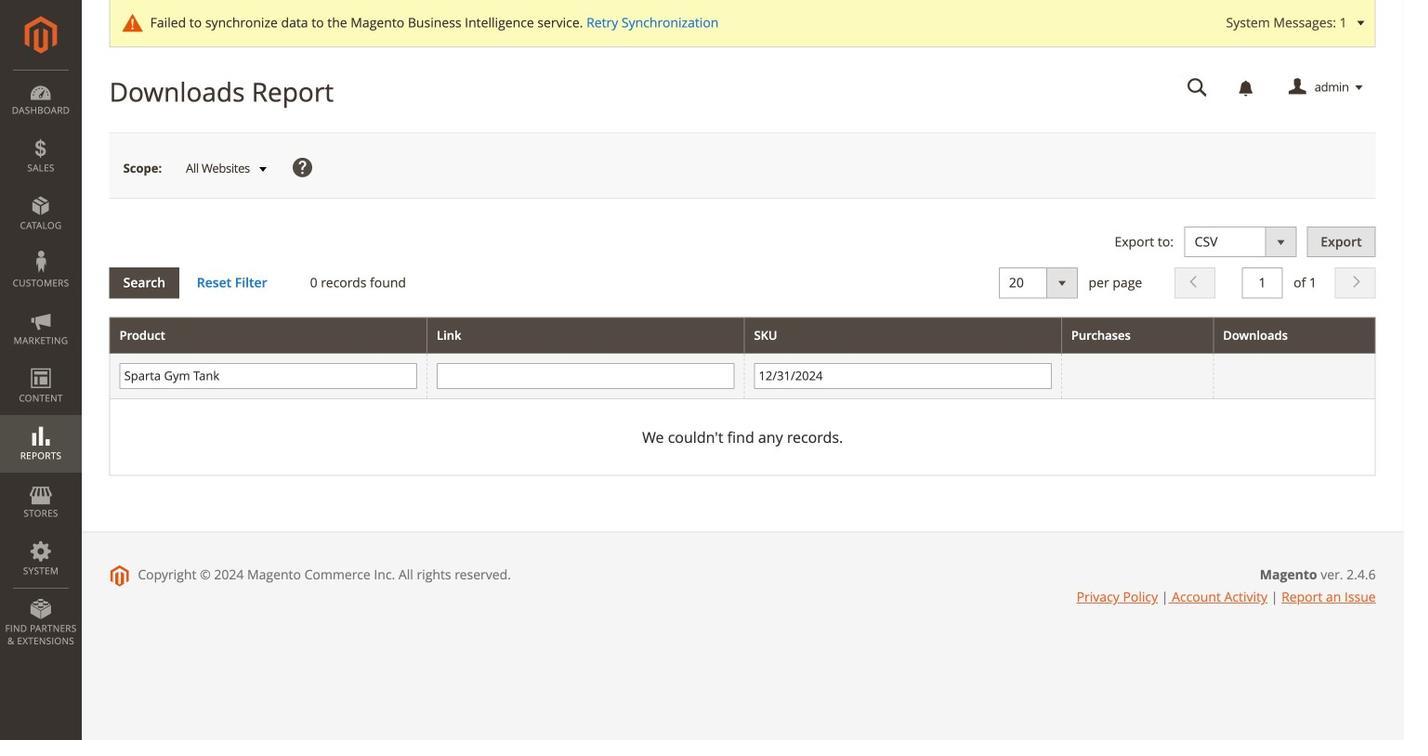 Task type: describe. For each thing, give the bounding box(es) containing it.
magento admin panel image
[[25, 16, 57, 54]]



Task type: locate. For each thing, give the bounding box(es) containing it.
None text field
[[1175, 72, 1221, 104], [1242, 268, 1283, 299], [437, 363, 735, 389], [754, 363, 1052, 389], [1175, 72, 1221, 104], [1242, 268, 1283, 299], [437, 363, 735, 389], [754, 363, 1052, 389]]

menu bar
[[0, 70, 82, 657]]

None text field
[[120, 363, 417, 389]]



